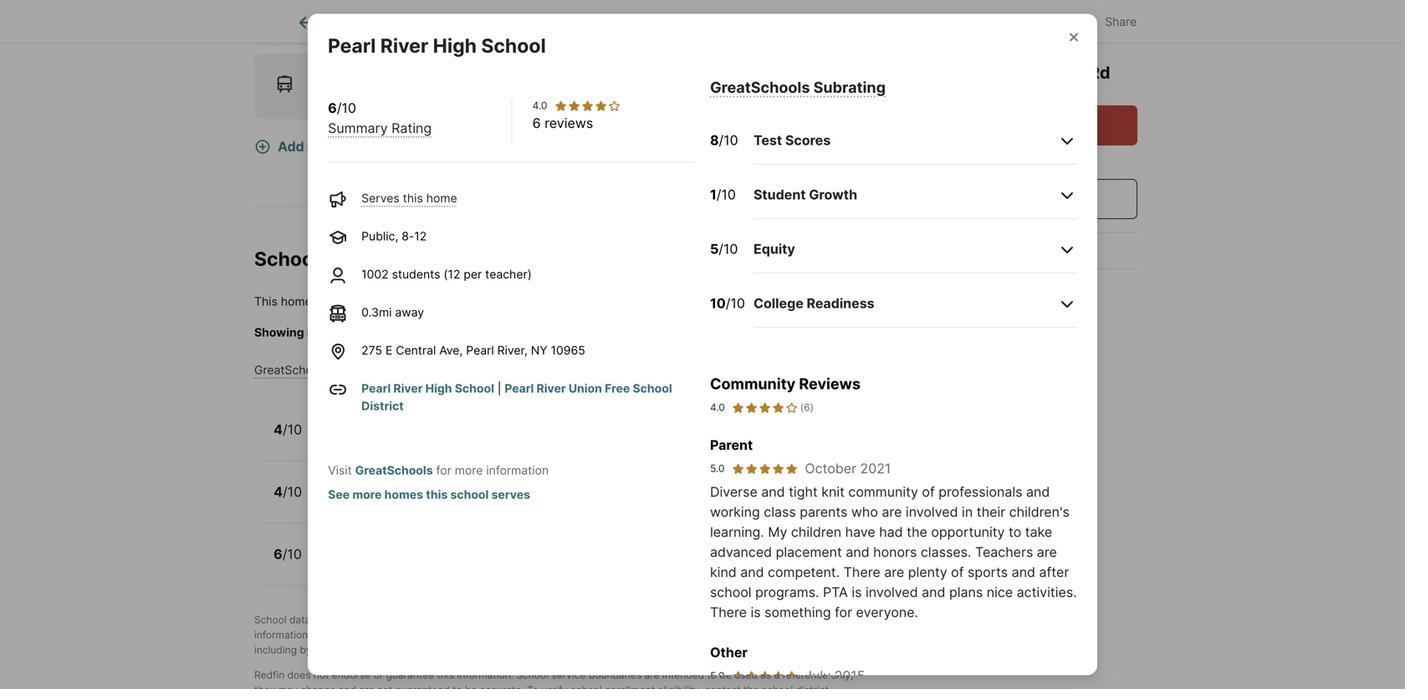 Task type: describe. For each thing, give the bounding box(es) containing it.
high for pearl river high school
[[433, 34, 477, 57]]

are down honors
[[884, 564, 904, 581]]

a inside school service boundaries are intended to be used as a reference only; they may change and are not
[[774, 669, 780, 681]]

community reviews
[[710, 375, 861, 393]]

school inside evans park school public, k-4 • nearby school • 0.6mi
[[437, 495, 473, 509]]

showing
[[254, 325, 304, 340]]

to inside school service boundaries are intended to be used as a reference only; they may change and are not
[[707, 669, 717, 681]]

everyone.
[[856, 604, 918, 621]]

including
[[254, 644, 297, 656]]

data
[[289, 614, 311, 626]]

by inside , a nonprofit organization. redfin recommends buyers and renters use greatschools information and ratings as a including by contacting and visiting the schools themselves.
[[300, 644, 311, 656]]

are down endorse
[[359, 684, 374, 689]]

recommends
[[604, 614, 666, 626]]

working
[[710, 504, 760, 520]]

test scores button
[[754, 117, 1077, 165]]

0 vertical spatial schools
[[679, 325, 721, 340]]

1 /10
[[710, 187, 736, 203]]

1 vertical spatial redfin
[[254, 669, 285, 681]]

within
[[327, 294, 361, 309]]

see
[[328, 488, 350, 502]]

endorse
[[332, 669, 371, 681]]

intended
[[663, 669, 704, 681]]

1 vertical spatial pearl river union free school district link
[[362, 381, 672, 413]]

use
[[761, 614, 778, 626]]

be
[[720, 669, 732, 681]]

schools.
[[350, 325, 398, 340]]

franklin
[[320, 414, 373, 430]]

share button
[[1068, 4, 1151, 38]]

college readiness
[[754, 295, 875, 312]]

school left |
[[455, 381, 494, 396]]

renters
[[724, 614, 758, 626]]

a for send
[[1003, 191, 1011, 207]]

river for pearl river high school
[[380, 34, 429, 57]]

placement
[[776, 544, 842, 560]]

6 for 6 reviews
[[533, 115, 541, 131]]

1 horizontal spatial of
[[951, 564, 964, 581]]

1 vertical spatial there
[[710, 604, 747, 621]]

1 horizontal spatial 4.0
[[710, 402, 725, 414]]

is right the pta
[[852, 584, 862, 601]]

home inside pearl river high school dialog
[[426, 191, 457, 205]]

8 /10
[[710, 132, 738, 148]]

test scores
[[754, 132, 831, 148]]

to left see
[[626, 325, 637, 340]]

classes.
[[921, 544, 972, 560]]

to washington square park, washington square, new york, ny, usa
[[428, 78, 859, 94]]

the down 1002
[[364, 294, 382, 309]]

students
[[392, 267, 440, 281]]

are left intended
[[645, 669, 660, 681]]

something
[[765, 604, 831, 621]]

1 4 /10 from the top
[[274, 421, 302, 438]]

0 vertical spatial district
[[556, 294, 598, 309]]

this down visit greatschools for more information
[[426, 488, 448, 502]]

union inside pearl river union free school district
[[569, 381, 602, 396]]

evans
[[320, 476, 360, 493]]

0 vertical spatial not
[[314, 669, 329, 681]]

october 2021
[[805, 460, 891, 477]]

pearl river high school link
[[362, 381, 494, 396]]

school inside evans park school public, k-4 • nearby school • 0.6mi
[[396, 476, 441, 493]]

learning.
[[710, 524, 764, 540]]

serves this home link
[[362, 191, 457, 205]]

pearl river high school |
[[362, 381, 505, 396]]

203
[[972, 62, 1005, 83]]

who
[[851, 504, 878, 520]]

6 for 6 /10 summary rating
[[328, 100, 337, 116]]

the inside diverse and tight knit community of professionals and working class parents who are involved in their children's learning. my children have had the opportunity to take advanced placement and honors classes. teachers are kind and competent. there are plenty of sports and after school programs. pta is involved and plans nice activities. there is something for everyone.
[[907, 524, 928, 540]]

735-
[[1007, 243, 1038, 259]]

see more homes this school serves link
[[328, 488, 530, 502]]

service
[[552, 669, 586, 681]]

0.6mi
[[486, 495, 516, 509]]

the up the 275 e central ave, pearl river, ny 10965
[[477, 325, 495, 340]]

and up redfin does not endorse or guarantee this information.
[[367, 644, 385, 656]]

275
[[362, 343, 382, 358]]

are up had
[[882, 504, 902, 520]]

provided
[[324, 614, 366, 626]]

river for pearl river union free school district
[[537, 381, 566, 396]]

0 vertical spatial for
[[436, 463, 452, 478]]

per
[[464, 267, 482, 281]]

change
[[301, 684, 336, 689]]

showing nearby schools. please check the school district website to see all schools serving this home.
[[254, 325, 826, 340]]

6 /10 summary rating
[[328, 100, 432, 136]]

teacher)
[[485, 267, 532, 281]]

serves
[[362, 191, 400, 205]]

square,
[[685, 78, 733, 94]]

in
[[962, 504, 973, 520]]

school inside pearl river union free school district
[[633, 381, 672, 396]]

6 reviews
[[533, 115, 593, 131]]

is right data
[[313, 614, 321, 626]]

rating inside 6 /10 summary rating
[[392, 120, 432, 136]]

boundaries
[[589, 669, 642, 681]]

pearl river high school element
[[328, 14, 566, 58]]

school inside diverse and tight knit community of professionals and working class parents who are involved in their children's learning. my children have had the opportunity to take advanced placement and honors classes. teachers are kind and competent. there are plenty of sports and after school programs. pta is involved and plans nice activities. there is something for everyone.
[[710, 584, 752, 601]]

pearl river union free school district
[[362, 381, 672, 413]]

sports
[[968, 564, 1008, 581]]

options
[[796, 78, 847, 94]]

1 washington from the left
[[445, 78, 519, 94]]

ave,
[[439, 343, 463, 358]]

visit greatschools for more information
[[328, 463, 549, 478]]

pearl river high school dialog
[[308, 14, 1098, 689]]

growth
[[809, 187, 858, 203]]

public, inside evans park school public, k-4 • nearby school • 0.6mi
[[320, 495, 357, 509]]

send a message
[[967, 191, 1073, 207]]

high for pearl river high school |
[[426, 381, 452, 396]]

ny,
[[805, 78, 827, 94]]

park
[[363, 476, 393, 493]]

community
[[710, 375, 796, 393]]

/10 left see
[[283, 484, 302, 500]]

and down advanced at the bottom right
[[741, 564, 764, 581]]

map region
[[48, 0, 904, 54]]

school inside school service boundaries are intended to be used as a reference only; they may change and are not
[[516, 669, 549, 681]]

, a nonprofit organization. redfin recommends buyers and renters use greatschools information and ratings as a including by contacting and visiting the schools themselves.
[[254, 614, 844, 656]]

tight
[[789, 484, 818, 500]]

0 vertical spatial free
[[485, 294, 511, 309]]

is down programs.
[[751, 604, 761, 621]]

school left data
[[254, 614, 287, 626]]

equity button
[[754, 226, 1077, 274]]

google image
[[258, 23, 314, 45]]

professionals
[[939, 484, 1023, 500]]

river,
[[497, 343, 528, 358]]

information inside pearl river high school dialog
[[486, 463, 549, 478]]

serves
[[492, 488, 530, 502]]

and inside school service boundaries are intended to be used as a reference only; they may change and are not
[[339, 684, 356, 689]]

1 vertical spatial summary
[[332, 363, 384, 377]]

this
[[254, 294, 278, 309]]

contacting
[[314, 644, 365, 656]]

and down teachers
[[1012, 564, 1036, 581]]

district inside pearl river union free school district
[[362, 399, 404, 413]]

options button
[[780, 56, 863, 116]]

parents
[[800, 504, 848, 520]]

and down have
[[846, 544, 870, 560]]

275 e central ave, pearl river, ny 10965
[[362, 343, 585, 358]]

/10 up data
[[282, 546, 302, 562]]

see more homes this school serves
[[328, 488, 530, 502]]

school up showing nearby schools. please check the school district website to see all schools serving this home. on the top of the page
[[513, 294, 553, 309]]



Task type: locate. For each thing, give the bounding box(es) containing it.
october
[[805, 460, 857, 477]]

4 inside evans park school public, k-4 • nearby school • 0.6mi
[[372, 495, 380, 509]]

0 horizontal spatial information
[[254, 629, 308, 641]]

tab list
[[254, 0, 691, 43]]

not up change
[[314, 669, 329, 681]]

high
[[433, 34, 477, 57], [426, 381, 452, 396]]

please
[[400, 325, 437, 340]]

public, inside pearl river high school dialog
[[362, 229, 398, 243]]

pearl for pearl river high school
[[328, 34, 376, 57]]

home.
[[792, 325, 826, 340]]

and up contacting
[[311, 629, 329, 641]]

greatschools
[[710, 78, 810, 97], [254, 363, 329, 377], [355, 463, 433, 478], [383, 614, 447, 626], [780, 614, 844, 626]]

the right visiting
[[425, 644, 440, 656]]

1 horizontal spatial by
[[368, 614, 380, 626]]

0 horizontal spatial district
[[362, 399, 404, 413]]

there up 'other'
[[710, 604, 747, 621]]

school down themselves.
[[516, 669, 549, 681]]

nearby
[[307, 325, 347, 340]]

buyers
[[668, 614, 701, 626]]

0 vertical spatial home
[[426, 191, 457, 205]]

1 vertical spatial free
[[605, 381, 630, 396]]

pearl
[[328, 34, 376, 57], [385, 294, 415, 309], [466, 343, 494, 358], [362, 381, 391, 396], [505, 381, 534, 396]]

rating 5.0 out of 5 element up "diverse"
[[731, 462, 798, 476]]

rating 4.0 out of 5 element down community
[[732, 400, 799, 415]]

4 /10 left franklin
[[274, 421, 302, 438]]

rating 4.0 out of 5 element down 'park,'
[[554, 99, 621, 112]]

1 horizontal spatial public,
[[362, 229, 398, 243]]

kind
[[710, 564, 737, 581]]

pearl for pearl river union free school district
[[505, 381, 534, 396]]

a right ratings
[[381, 629, 386, 641]]

this right serves
[[403, 191, 423, 205]]

a for ,
[[452, 614, 458, 626]]

plans
[[949, 584, 983, 601]]

2 rating 5.0 out of 5 element from the top
[[731, 670, 798, 683]]

5.0
[[710, 463, 725, 475], [710, 670, 725, 682]]

a
[[307, 138, 315, 155], [1003, 191, 1011, 207], [452, 614, 458, 626], [381, 629, 386, 641], [774, 669, 780, 681]]

1 horizontal spatial as
[[761, 669, 771, 681]]

0 vertical spatial more
[[455, 463, 483, 478]]

share
[[1105, 15, 1137, 29]]

6 for 6 /10
[[274, 546, 282, 562]]

not inside school service boundaries are intended to be used as a reference only; they may change and are not
[[377, 684, 393, 689]]

rating 5.0 out of 5 element down 'other'
[[731, 670, 798, 683]]

plenty
[[908, 564, 948, 581]]

as right used
[[761, 669, 771, 681]]

scores
[[785, 132, 831, 148]]

school data is provided by greatschools
[[254, 614, 447, 626]]

information up including
[[254, 629, 308, 641]]

10 /10
[[710, 295, 745, 312]]

1 horizontal spatial 6
[[328, 100, 337, 116]]

greatschools subrating
[[710, 78, 886, 97]]

1 vertical spatial involved
[[866, 584, 918, 601]]

information up serves on the left of the page
[[486, 463, 549, 478]]

and down plenty at bottom right
[[922, 584, 946, 601]]

reviews
[[545, 115, 593, 131]]

free down website
[[605, 381, 630, 396]]

river
[[380, 34, 429, 57], [417, 294, 447, 309], [393, 381, 423, 396], [537, 381, 566, 396]]

0 horizontal spatial schools
[[443, 644, 479, 656]]

1 vertical spatial union
[[569, 381, 602, 396]]

may
[[278, 684, 298, 689]]

4.0 down the square
[[533, 100, 547, 112]]

subrating
[[814, 78, 886, 97]]

0 vertical spatial rating 4.0 out of 5 element
[[554, 99, 621, 112]]

schools right all at left
[[679, 325, 721, 340]]

0 horizontal spatial of
[[922, 484, 935, 500]]

nearby
[[393, 495, 433, 509]]

pearl river high school
[[328, 34, 546, 57]]

0 horizontal spatial home
[[281, 294, 312, 309]]

0 horizontal spatial by
[[300, 644, 311, 656]]

redfin up 'they'
[[254, 669, 285, 681]]

203 rockland rd
[[972, 62, 1111, 83]]

/10 left the test
[[719, 132, 738, 148]]

0 vertical spatial 4 /10
[[274, 421, 302, 438]]

pearl for pearl river high school |
[[362, 381, 391, 396]]

4.0 up parent
[[710, 402, 725, 414]]

district
[[538, 325, 576, 340]]

summary up commute
[[328, 120, 388, 136]]

0 horizontal spatial 6
[[274, 546, 282, 562]]

as inside school service boundaries are intended to be used as a reference only; they may change and are not
[[761, 669, 771, 681]]

2 • from the left
[[476, 495, 483, 509]]

0 vertical spatial involved
[[906, 504, 958, 520]]

rd
[[1089, 62, 1111, 83]]

guarantee
[[386, 669, 434, 681]]

5.0 for parent
[[710, 463, 725, 475]]

0 horizontal spatial as
[[367, 629, 378, 641]]

0 horizontal spatial washington
[[445, 78, 519, 94]]

4 left franklin
[[274, 421, 283, 438]]

july
[[805, 668, 831, 684]]

1 vertical spatial as
[[761, 669, 771, 681]]

pta
[[823, 584, 848, 601]]

school
[[498, 325, 534, 340], [450, 488, 489, 502], [437, 495, 473, 509], [710, 584, 752, 601]]

0 horizontal spatial rating 4.0 out of 5 element
[[554, 99, 621, 112]]

1 vertical spatial 4 /10
[[274, 484, 302, 500]]

commute
[[318, 138, 379, 155]]

4 down the park in the bottom left of the page
[[372, 495, 380, 509]]

a right , on the bottom of the page
[[452, 614, 458, 626]]

of up plans
[[951, 564, 964, 581]]

2 horizontal spatial 6
[[533, 115, 541, 131]]

summary rating link
[[328, 120, 432, 136]]

1 horizontal spatial schools
[[679, 325, 721, 340]]

1 vertical spatial district
[[362, 399, 404, 413]]

there up the pta
[[844, 564, 881, 581]]

and right buyers
[[704, 614, 721, 626]]

had
[[879, 524, 903, 540]]

greatschools link
[[355, 463, 433, 478]]

0 vertical spatial redfin
[[571, 614, 601, 626]]

a right the add
[[307, 138, 315, 155]]

1 horizontal spatial union
[[569, 381, 602, 396]]

6 inside 6 /10 summary rating
[[328, 100, 337, 116]]

1 tab from the left
[[412, 3, 548, 43]]

is left within at the top left of the page
[[315, 294, 324, 309]]

away
[[395, 305, 424, 320]]

/10 up serving
[[726, 295, 745, 312]]

0 vertical spatial or
[[1013, 154, 1027, 170]]

redfin does not endorse or guarantee this information.
[[254, 669, 514, 681]]

1 • from the left
[[383, 495, 390, 509]]

1 vertical spatial high
[[426, 381, 452, 396]]

1 vertical spatial more
[[352, 488, 382, 502]]

0 horizontal spatial public,
[[320, 495, 357, 509]]

school up the square
[[481, 34, 546, 57]]

evans park school public, k-4 • nearby school • 0.6mi
[[320, 476, 516, 509]]

add a commute button
[[254, 127, 406, 166]]

(845) 735-3020 link
[[903, 233, 1138, 269]]

rating up serves this home "link"
[[392, 120, 432, 136]]

1 vertical spatial schools
[[443, 644, 479, 656]]

1 vertical spatial for
[[835, 604, 852, 621]]

only;
[[831, 669, 854, 681]]

add
[[278, 138, 304, 155]]

4 left see
[[274, 484, 283, 500]]

1 horizontal spatial district
[[556, 294, 598, 309]]

ratings
[[331, 629, 364, 641]]

1 rating 5.0 out of 5 element from the top
[[731, 462, 798, 476]]

to inside diverse and tight knit community of professionals and working class parents who are involved in their children's learning. my children have had the opportunity to take advanced placement and honors classes. teachers are kind and competent. there are plenty of sports and after school programs. pta is involved and plans nice activities. there is something for everyone.
[[1009, 524, 1022, 540]]

0 vertical spatial 5.0
[[710, 463, 725, 475]]

1 vertical spatial rating 4.0 out of 5 element
[[732, 400, 799, 415]]

1 horizontal spatial there
[[844, 564, 881, 581]]

themselves.
[[482, 644, 539, 656]]

10965
[[551, 343, 585, 358]]

0 horizontal spatial •
[[383, 495, 390, 509]]

1 horizontal spatial free
[[605, 381, 630, 396]]

/10 up commute
[[337, 100, 356, 116]]

diverse
[[710, 484, 758, 500]]

0 horizontal spatial 4.0
[[533, 100, 547, 112]]

0 vertical spatial there
[[844, 564, 881, 581]]

a inside button
[[307, 138, 315, 155]]

/10 inside 6 /10 summary rating
[[337, 100, 356, 116]]

1 horizontal spatial not
[[377, 684, 393, 689]]

4 /10 left see
[[274, 484, 302, 500]]

as inside , a nonprofit organization. redfin recommends buyers and renters use greatschools information and ratings as a including by contacting and visiting the schools themselves.
[[367, 629, 378, 641]]

1 vertical spatial rating 5.0 out of 5 element
[[731, 670, 798, 683]]

pearl inside pearl river union free school district
[[505, 381, 534, 396]]

1 horizontal spatial or
[[1013, 154, 1027, 170]]

parent
[[710, 437, 753, 453]]

as right ratings
[[367, 629, 378, 641]]

park,
[[571, 78, 603, 94]]

2021
[[860, 460, 891, 477]]

,
[[447, 614, 449, 626]]

high inside pearl river high school element
[[433, 34, 477, 57]]

or up send a message
[[1013, 154, 1027, 170]]

pearl right ave,
[[466, 343, 494, 358]]

student growth button
[[754, 171, 1077, 219]]

the inside , a nonprofit organization. redfin recommends buyers and renters use greatschools information and ratings as a including by contacting and visiting the schools themselves.
[[425, 644, 440, 656]]

rating down central
[[388, 363, 423, 377]]

pearl river union free school district link down river,
[[362, 381, 672, 413]]

1 vertical spatial or
[[373, 669, 383, 681]]

1 vertical spatial public,
[[320, 495, 357, 509]]

home right this
[[281, 294, 312, 309]]

by
[[368, 614, 380, 626], [300, 644, 311, 656]]

river for pearl river high school |
[[393, 381, 423, 396]]

knit
[[822, 484, 845, 500]]

of right the community
[[922, 484, 935, 500]]

pearl right |
[[505, 381, 534, 396]]

0 horizontal spatial union
[[449, 294, 483, 309]]

2 washington from the left
[[607, 78, 681, 94]]

1 horizontal spatial •
[[476, 495, 483, 509]]

for inside diverse and tight knit community of professionals and working class parents who are involved in their children's learning. my children have had the opportunity to take advanced placement and honors classes. teachers are kind and competent. there are plenty of sports and after school programs. pta is involved and plans nice activities. there is something for everyone.
[[835, 604, 852, 621]]

redfin right organization.
[[571, 614, 601, 626]]

not down redfin does not endorse or guarantee this information.
[[377, 684, 393, 689]]

summary inside 6 /10 summary rating
[[328, 120, 388, 136]]

0 horizontal spatial free
[[485, 294, 511, 309]]

/10 left the "equity"
[[719, 241, 738, 257]]

franklin avenue school
[[320, 414, 474, 430]]

1 vertical spatial of
[[951, 564, 964, 581]]

2 5.0 from the top
[[710, 670, 725, 682]]

involved left in
[[906, 504, 958, 520]]

july 2015
[[805, 668, 865, 684]]

for up the see more homes this school serves
[[436, 463, 452, 478]]

/10 left franklin
[[283, 421, 302, 438]]

washington down map region
[[445, 78, 519, 94]]

river up 6 /10 summary rating
[[380, 34, 429, 57]]

washington right 'park,'
[[607, 78, 681, 94]]

0 vertical spatial rating
[[392, 120, 432, 136]]

rating 5.0 out of 5 element
[[731, 462, 798, 476], [731, 670, 798, 683]]

is
[[315, 294, 324, 309], [852, 584, 862, 601], [751, 604, 761, 621], [313, 614, 321, 626]]

school down pearl river high school |
[[428, 414, 474, 430]]

1 horizontal spatial washington
[[607, 78, 681, 94]]

1002
[[362, 267, 389, 281]]

to up teachers
[[1009, 524, 1022, 540]]

1 vertical spatial 5.0
[[710, 670, 725, 682]]

public, down evans
[[320, 495, 357, 509]]

to down pearl river high school
[[428, 78, 441, 94]]

1 horizontal spatial for
[[835, 604, 852, 621]]

by up does
[[300, 644, 311, 656]]

after
[[1039, 564, 1069, 581]]

schools inside , a nonprofit organization. redfin recommends buyers and renters use greatschools information and ratings as a including by contacting and visiting the schools themselves.
[[443, 644, 479, 656]]

0 vertical spatial pearl river union free school district link
[[385, 294, 598, 309]]

5 /10
[[710, 241, 738, 257]]

0 vertical spatial union
[[449, 294, 483, 309]]

0 vertical spatial by
[[368, 614, 380, 626]]

a for add
[[307, 138, 315, 155]]

/10
[[337, 100, 356, 116], [719, 132, 738, 148], [717, 187, 736, 203], [719, 241, 738, 257], [726, 295, 745, 312], [283, 421, 302, 438], [283, 484, 302, 500], [282, 546, 302, 562]]

redfin inside , a nonprofit organization. redfin recommends buyers and renters use greatschools information and ratings as a including by contacting and visiting the schools themselves.
[[571, 614, 601, 626]]

a inside button
[[1003, 191, 1011, 207]]

union down per
[[449, 294, 483, 309]]

1 horizontal spatial rating 4.0 out of 5 element
[[732, 400, 799, 415]]

/10 left student
[[717, 187, 736, 203]]

1 horizontal spatial redfin
[[571, 614, 601, 626]]

0 horizontal spatial more
[[352, 488, 382, 502]]

0 vertical spatial public,
[[362, 229, 398, 243]]

2 tab from the left
[[548, 3, 678, 43]]

district up district at the left top
[[556, 294, 598, 309]]

0 vertical spatial information
[[486, 463, 549, 478]]

for
[[436, 463, 452, 478], [835, 604, 852, 621]]

0 vertical spatial summary
[[328, 120, 388, 136]]

0 horizontal spatial for
[[436, 463, 452, 478]]

0 horizontal spatial not
[[314, 669, 329, 681]]

1 5.0 from the top
[[710, 463, 725, 475]]

1 vertical spatial rating
[[388, 363, 423, 377]]

1 vertical spatial home
[[281, 294, 312, 309]]

free down 'teacher)'
[[485, 294, 511, 309]]

1 vertical spatial by
[[300, 644, 311, 656]]

reviews
[[799, 375, 861, 393]]

pearl right google image
[[328, 34, 376, 57]]

3020
[[1038, 243, 1073, 259]]

the right had
[[907, 524, 928, 540]]

0 horizontal spatial or
[[373, 669, 383, 681]]

nice
[[987, 584, 1013, 601]]

their
[[977, 504, 1006, 520]]

0 horizontal spatial there
[[710, 604, 747, 621]]

1 vertical spatial information
[[254, 629, 308, 641]]

0 vertical spatial of
[[922, 484, 935, 500]]

0 vertical spatial 4.0
[[533, 100, 547, 112]]

rating 5.0 out of 5 element for other
[[731, 670, 798, 683]]

tab
[[412, 3, 548, 43], [548, 3, 678, 43]]

york,
[[769, 78, 801, 94]]

pearl down 275 in the left of the page
[[362, 381, 391, 396]]

college readiness button
[[754, 280, 1077, 328]]

rating 4.0 out of 5 element
[[554, 99, 621, 112], [732, 400, 799, 415]]

information inside , a nonprofit organization. redfin recommends buyers and renters use greatschools information and ratings as a including by contacting and visiting the schools themselves.
[[254, 629, 308, 641]]

e
[[386, 343, 393, 358]]

2 4 /10 from the top
[[274, 484, 302, 500]]

and up class
[[761, 484, 785, 500]]

greatschools inside , a nonprofit organization. redfin recommends buyers and renters use greatschools information and ratings as a including by contacting and visiting the schools themselves.
[[780, 614, 844, 626]]

more right see
[[352, 488, 382, 502]]

1 horizontal spatial more
[[455, 463, 483, 478]]

this down college
[[769, 325, 789, 340]]

8
[[710, 132, 719, 148]]

not
[[314, 669, 329, 681], [377, 684, 393, 689]]

greatschools subrating link
[[710, 78, 886, 97]]

activities.
[[1017, 584, 1077, 601]]

serves this home
[[362, 191, 457, 205]]

5.0 down parent
[[710, 463, 725, 475]]

diverse and tight knit community of professionals and working class parents who are involved in their children's learning. my children have had the opportunity to take advanced placement and honors classes. teachers are kind and competent. there are plenty of sports and after school programs. pta is involved and plans nice activities. there is something for everyone.
[[710, 484, 1077, 621]]

student
[[754, 187, 806, 203]]

avenue
[[376, 414, 425, 430]]

summary down 275 in the left of the page
[[332, 363, 384, 377]]

• down the park in the bottom left of the page
[[383, 495, 390, 509]]

river up avenue
[[393, 381, 423, 396]]

and up the children's
[[1026, 484, 1050, 500]]

are up after
[[1037, 544, 1057, 560]]

0 vertical spatial rating 5.0 out of 5 element
[[731, 462, 798, 476]]

my
[[768, 524, 787, 540]]

home up 12
[[426, 191, 457, 205]]

river down '1002 students (12 per teacher)'
[[417, 294, 447, 309]]

0 horizontal spatial redfin
[[254, 669, 285, 681]]

river inside pearl river union free school district
[[537, 381, 566, 396]]

district up franklin avenue school
[[362, 399, 404, 413]]

5.0 for other
[[710, 670, 725, 682]]

5.0 down 'other'
[[710, 670, 725, 682]]

this right 'guarantee'
[[437, 669, 454, 681]]

0 vertical spatial high
[[433, 34, 477, 57]]

this
[[403, 191, 423, 205], [769, 325, 789, 340], [426, 488, 448, 502], [437, 669, 454, 681]]

rating 5.0 out of 5 element for parent
[[731, 462, 798, 476]]

|
[[498, 381, 501, 396]]

pearl down students
[[385, 294, 415, 309]]

1 vertical spatial not
[[377, 684, 393, 689]]

and down endorse
[[339, 684, 356, 689]]

website
[[579, 325, 623, 340]]

more up see more homes this school serves link
[[455, 463, 483, 478]]

for down the pta
[[835, 604, 852, 621]]

0 vertical spatial as
[[367, 629, 378, 641]]

1 vertical spatial 4.0
[[710, 402, 725, 414]]

information.
[[457, 669, 514, 681]]

free inside pearl river union free school district
[[605, 381, 630, 396]]

1 horizontal spatial information
[[486, 463, 549, 478]]

pearl river union free school district link down 'teacher)'
[[385, 294, 598, 309]]

does
[[287, 669, 311, 681]]

(845)
[[967, 243, 1004, 259]]

have
[[845, 524, 876, 540]]

river down ny
[[537, 381, 566, 396]]

8-
[[402, 229, 414, 243]]

school service boundaries are intended to be used as a reference only; they may change and are not
[[254, 669, 854, 689]]

new
[[737, 78, 766, 94]]

1 horizontal spatial home
[[426, 191, 457, 205]]



Task type: vqa. For each thing, say whether or not it's contained in the screenshot.


